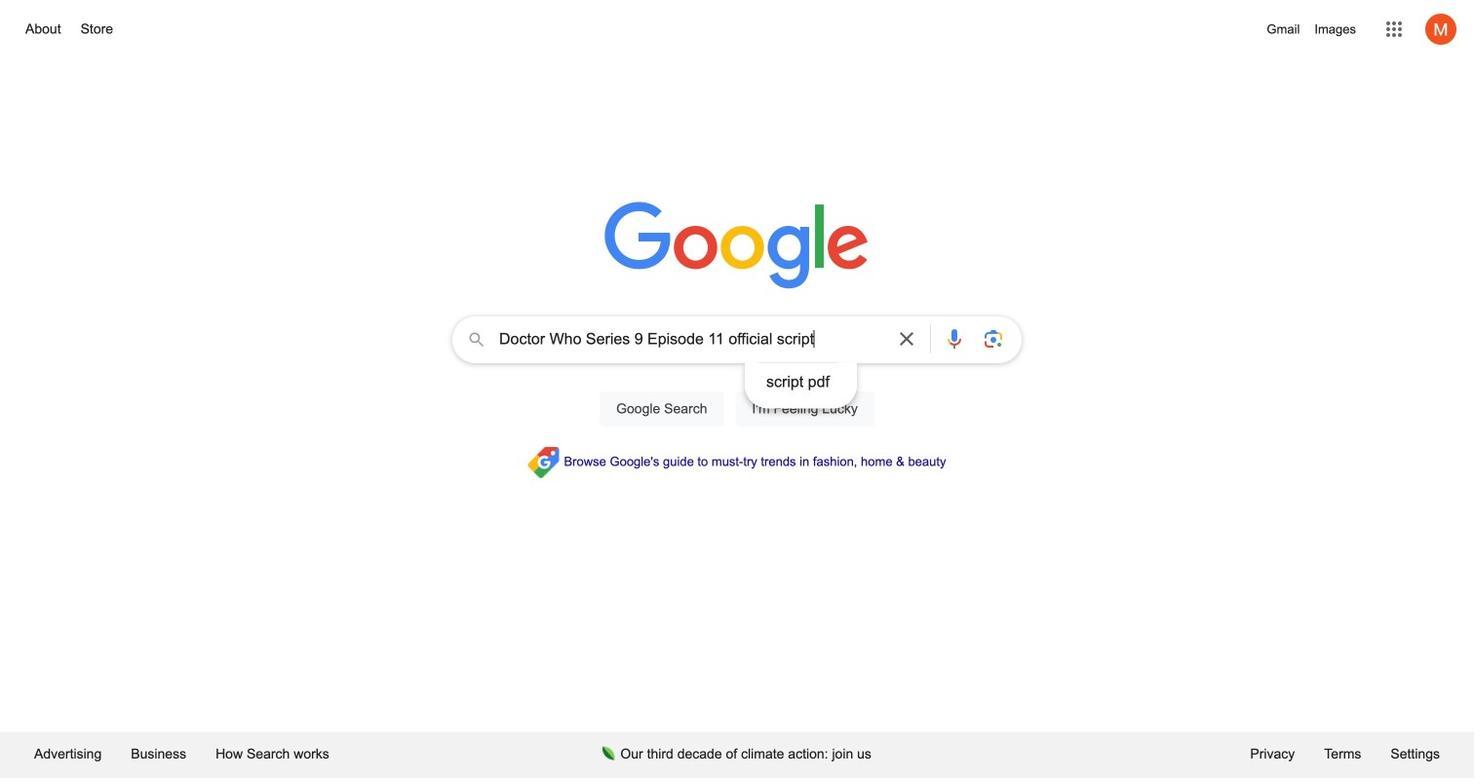 Task type: locate. For each thing, give the bounding box(es) containing it.
None search field
[[19, 311, 1455, 449]]

Search text field
[[499, 329, 883, 355]]



Task type: vqa. For each thing, say whether or not it's contained in the screenshot.
Show Street View coverage image on the bottom right of page
no



Task type: describe. For each thing, give the bounding box(es) containing it.
search by voice image
[[943, 328, 966, 351]]

search by image image
[[982, 328, 1005, 351]]

google image
[[604, 202, 870, 292]]



